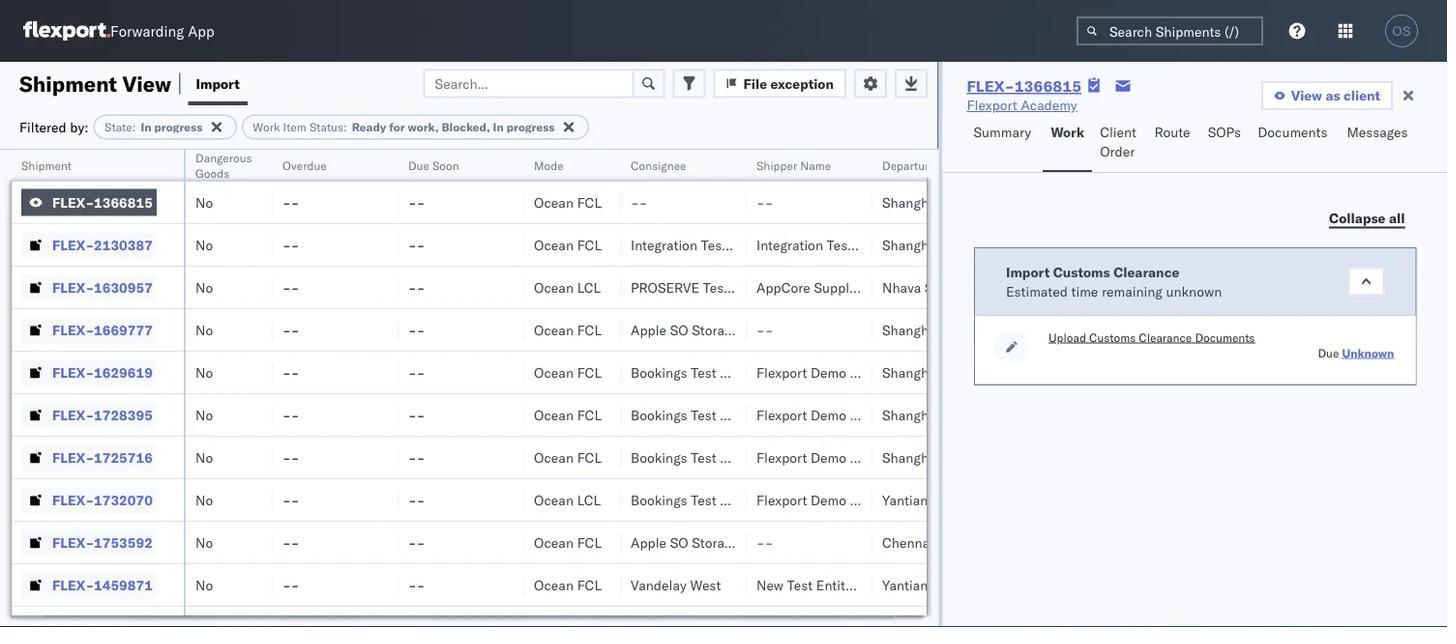 Task type: describe. For each thing, give the bounding box(es) containing it.
work for work item status : ready for work, blocked, in progress
[[253, 120, 280, 134]]

shipper name
[[757, 158, 831, 173]]

departure port
[[882, 158, 960, 173]]

flex-1753592 button
[[21, 530, 157, 557]]

1753592
[[94, 535, 153, 551]]

exception
[[771, 75, 834, 92]]

resize handle column header for shipper name
[[849, 150, 873, 628]]

item
[[283, 120, 306, 134]]

state
[[105, 120, 132, 134]]

flex- for the flex-1629619 button on the left
[[52, 364, 94, 381]]

flex-2130387 button
[[21, 232, 157, 259]]

flex-1753592
[[52, 535, 153, 551]]

collapse all
[[1329, 209, 1405, 226]]

collapse
[[1329, 209, 1385, 226]]

shanghai, china for flex-1366815
[[882, 194, 984, 211]]

shanghai, for flex-1669777
[[882, 322, 944, 339]]

documents button
[[1250, 115, 1339, 172]]

os
[[1393, 24, 1411, 38]]

shanghai, china for flex-1728395
[[882, 407, 984, 424]]

entity
[[816, 577, 852, 594]]

demo for 1728395
[[811, 407, 847, 424]]

departure
[[882, 158, 935, 173]]

flex-1459871 button
[[21, 572, 157, 599]]

flexport for 1725716
[[757, 449, 807, 466]]

test for flex-1629619
[[691, 364, 717, 381]]

fcl for flex-1669777
[[577, 322, 602, 339]]

ocean for 1459871
[[534, 577, 574, 594]]

shanghai, for flex-1629619
[[882, 364, 944, 381]]

no for flex-1669777
[[195, 322, 213, 339]]

no for flex-1732070
[[195, 492, 213, 509]]

shanghai, china for flex-1669777
[[882, 322, 984, 339]]

ocean lcl for bookings test consignee
[[534, 492, 601, 509]]

app
[[188, 22, 214, 40]]

shipper name button
[[747, 154, 853, 173]]

test for flex-1732070
[[691, 492, 717, 509]]

not for shanghai, china
[[774, 322, 801, 339]]

sheva,
[[925, 279, 966, 296]]

new test entity 2
[[757, 577, 864, 594]]

all
[[1389, 209, 1405, 226]]

no for flex-1728395
[[195, 407, 213, 424]]

forwarding app link
[[23, 21, 214, 41]]

as
[[1326, 87, 1341, 104]]

flex-1728395
[[52, 407, 153, 424]]

order
[[1100, 143, 1135, 160]]

shipper inside button
[[757, 158, 797, 173]]

co. for 1728395
[[901, 407, 920, 424]]

flex- for flex-1669777 button
[[52, 322, 94, 339]]

time
[[1071, 283, 1098, 300]]

no for flex-1459871
[[195, 577, 213, 594]]

0 vertical spatial 1366815
[[1015, 76, 1082, 96]]

nhava sheva, india
[[882, 279, 1000, 296]]

fcl for flex-1366815
[[577, 194, 602, 211]]

flexport academy
[[967, 97, 1077, 114]]

shipper for flex-1629619
[[850, 364, 898, 381]]

ready
[[352, 120, 386, 134]]

Search Shipments (/) text field
[[1077, 16, 1264, 45]]

dangerous
[[195, 150, 252, 165]]

account
[[732, 279, 783, 296]]

summary
[[974, 124, 1031, 141]]

test for flex-1725716
[[691, 449, 717, 466]]

india
[[970, 279, 1000, 296]]

fcl for flex-1459871
[[577, 577, 602, 594]]

client
[[1100, 124, 1137, 141]]

demo for 1725716
[[811, 449, 847, 466]]

client
[[1344, 87, 1381, 104]]

vandelay west
[[631, 577, 721, 594]]

flexport demo shipper co. for 1728395
[[757, 407, 920, 424]]

yantian for 2
[[882, 577, 928, 594]]

os button
[[1380, 9, 1424, 53]]

china for flex-1725716
[[947, 449, 984, 466]]

china for flex-2130387
[[947, 237, 984, 253]]

sops
[[1208, 124, 1241, 141]]

ocean for 1629619
[[534, 364, 574, 381]]

import for import
[[196, 75, 240, 92]]

china for flex-1669777
[[947, 322, 984, 339]]

clearance for estimated
[[1113, 264, 1179, 281]]

flex-1366815 button
[[21, 189, 157, 216]]

summary button
[[966, 115, 1043, 172]]

supply
[[814, 279, 856, 296]]

flex- for flex-1366815 button
[[52, 194, 94, 211]]

(do for shanghai, china
[[742, 322, 770, 339]]

import button
[[188, 62, 247, 105]]

use) for chennai
[[804, 535, 839, 551]]

resize handle column header for consignee
[[724, 150, 747, 628]]

0 horizontal spatial due
[[408, 158, 429, 173]]

blocked,
[[442, 120, 490, 134]]

flex- for the flex-1753592 button
[[52, 535, 94, 551]]

view as client
[[1291, 87, 1381, 104]]

ocean lcl for proserve test account
[[534, 279, 601, 296]]

1 progress from the left
[[154, 120, 203, 134]]

academy
[[1021, 97, 1077, 114]]

new
[[757, 577, 784, 594]]

due inside upload customs clearance documents due unknown
[[1318, 346, 1339, 360]]

consignee for flex-1629619
[[720, 364, 785, 381]]

shipment button
[[12, 154, 164, 173]]

co. for 1732070
[[901, 492, 920, 509]]

bookings for flex-1629619
[[631, 364, 687, 381]]

1629619
[[94, 364, 153, 381]]

shipment for shipment
[[21, 158, 72, 173]]

soon
[[432, 158, 459, 173]]

chennai
[[882, 535, 934, 551]]

due soon
[[408, 158, 459, 173]]

fcl for flex-1629619
[[577, 364, 602, 381]]

yantian for co.
[[882, 492, 928, 509]]

so for chennai
[[670, 535, 688, 551]]

appcore supply ltd
[[757, 279, 880, 296]]

co. for 1725716
[[901, 449, 920, 466]]

test for flex-1728395
[[691, 407, 717, 424]]

flex- for the flex-1459871 'button'
[[52, 577, 94, 594]]

shipment for shipment view
[[19, 70, 117, 97]]

1728395
[[94, 407, 153, 424]]

shanghai, for flex-2130387
[[882, 237, 944, 253]]

consignee inside button
[[631, 158, 686, 173]]

client order button
[[1092, 115, 1147, 172]]

vandelay
[[631, 577, 687, 594]]

flex-1630957 button
[[21, 274, 157, 301]]

import for import customs clearance estimated time remaining unknown
[[1006, 264, 1049, 281]]

flex-2130387
[[52, 237, 153, 253]]

flex-1366815 link
[[967, 76, 1082, 96]]

resize handle column header for shipment
[[161, 150, 184, 628]]

flexport. image
[[23, 21, 110, 41]]

ocean for 1753592
[[534, 535, 574, 551]]

route
[[1155, 124, 1191, 141]]

ocean for 1732070
[[534, 492, 574, 509]]

ocean fcl for flex-1629619
[[534, 364, 602, 381]]

ocean fcl for flex-1669777
[[534, 322, 602, 339]]

proserve test account
[[631, 279, 783, 296]]

work,
[[408, 120, 439, 134]]

bookings for flex-1728395
[[631, 407, 687, 424]]

clearance for documents
[[1139, 330, 1192, 345]]

ocean fcl for flex-2130387
[[534, 237, 602, 253]]

no for flex-1366815
[[195, 194, 213, 211]]

import customs clearance estimated time remaining unknown
[[1006, 264, 1222, 300]]

1366815 inside button
[[94, 194, 153, 211]]

so for shanghai, china
[[670, 322, 688, 339]]

2130387
[[94, 237, 153, 253]]

documents inside upload customs clearance documents due unknown
[[1195, 330, 1255, 345]]

use) for shanghai, china
[[804, 322, 839, 339]]

shanghai, for flex-1725716
[[882, 449, 944, 466]]

flex-1728395 button
[[21, 402, 157, 429]]

consignee for flex-1728395
[[720, 407, 785, 424]]



Task type: locate. For each thing, give the bounding box(es) containing it.
ocean fcl for flex-1366815
[[534, 194, 602, 211]]

flex- down the flex-1732070 button
[[52, 535, 94, 551]]

upload customs clearance documents button
[[1048, 330, 1255, 345]]

flex- for flex-1630957 button in the left of the page
[[52, 279, 94, 296]]

1 vertical spatial so
[[670, 535, 688, 551]]

china for flex-1629619
[[947, 364, 984, 381]]

apple for shanghai, china
[[631, 322, 667, 339]]

1 bookings from the top
[[631, 364, 687, 381]]

client order
[[1100, 124, 1137, 160]]

0 vertical spatial storage
[[692, 322, 739, 339]]

1 apple from the top
[[631, 322, 667, 339]]

1 horizontal spatial work
[[1051, 124, 1085, 141]]

6 china from the top
[[947, 449, 984, 466]]

in right state in the left top of the page
[[141, 120, 151, 134]]

8 fcl from the top
[[577, 577, 602, 594]]

in right 'blocked,'
[[493, 120, 504, 134]]

1 vertical spatial 1366815
[[94, 194, 153, 211]]

work left item
[[253, 120, 280, 134]]

forwarding app
[[110, 22, 214, 40]]

0 vertical spatial yantian
[[882, 492, 928, 509]]

not
[[774, 322, 801, 339], [774, 535, 801, 551]]

0 horizontal spatial documents
[[1195, 330, 1255, 345]]

5 china from the top
[[947, 407, 984, 424]]

shipment down the filtered on the top
[[21, 158, 72, 173]]

consignee for flex-1732070
[[720, 492, 785, 509]]

1 vertical spatial (do
[[742, 535, 770, 551]]

2 yantian from the top
[[882, 577, 928, 594]]

6 shanghai, china from the top
[[882, 449, 984, 466]]

2 ocean lcl from the top
[[534, 492, 601, 509]]

documents
[[1258, 124, 1328, 141], [1195, 330, 1255, 345]]

documents down unknown
[[1195, 330, 1255, 345]]

1 vertical spatial apple
[[631, 535, 667, 551]]

(do for chennai
[[742, 535, 770, 551]]

flex-1669777 button
[[21, 317, 157, 344]]

customs for import
[[1053, 264, 1110, 281]]

2 : from the left
[[343, 120, 347, 134]]

flex- down flex-1630957 button in the left of the page
[[52, 322, 94, 339]]

shanghai, for flex-1728395
[[882, 407, 944, 424]]

3 flexport demo shipper co. from the top
[[757, 449, 920, 466]]

0 horizontal spatial in
[[141, 120, 151, 134]]

3 china from the top
[[947, 322, 984, 339]]

import up estimated at right top
[[1006, 264, 1049, 281]]

3 co. from the top
[[901, 449, 920, 466]]

0 vertical spatial customs
[[1053, 264, 1110, 281]]

flex- for flex-1728395 button
[[52, 407, 94, 424]]

2 storage from the top
[[692, 535, 739, 551]]

yantian down chennai
[[882, 577, 928, 594]]

0 horizontal spatial progress
[[154, 120, 203, 134]]

view left as
[[1291, 87, 1323, 104]]

5 ocean fcl from the top
[[534, 407, 602, 424]]

china for flex-1366815
[[947, 194, 984, 211]]

documents inside button
[[1258, 124, 1328, 141]]

ocean for 1669777
[[534, 322, 574, 339]]

1 vertical spatial flex-1366815
[[52, 194, 153, 211]]

flex-1732070
[[52, 492, 153, 509]]

storage for chennai
[[692, 535, 739, 551]]

4 bookings test consignee from the top
[[631, 492, 785, 509]]

goods
[[195, 166, 230, 180]]

fcl for flex-1725716
[[577, 449, 602, 466]]

sops button
[[1200, 115, 1250, 172]]

0 vertical spatial import
[[196, 75, 240, 92]]

due left soon
[[408, 158, 429, 173]]

ocean lcl
[[534, 279, 601, 296], [534, 492, 601, 509]]

1 horizontal spatial 1366815
[[1015, 76, 1082, 96]]

3 bookings test consignee from the top
[[631, 449, 785, 466]]

3 ocean from the top
[[534, 279, 574, 296]]

flex- down flex-1366815 button
[[52, 237, 94, 253]]

flexport for 1629619
[[757, 364, 807, 381]]

2 (do from the top
[[742, 535, 770, 551]]

flex- down flex-1725716 'button'
[[52, 492, 94, 509]]

clearance inside import customs clearance estimated time remaining unknown
[[1113, 264, 1179, 281]]

1 flexport demo shipper co. from the top
[[757, 364, 920, 381]]

lcl
[[577, 279, 601, 296], [577, 492, 601, 509]]

consignee button
[[621, 154, 728, 173]]

consignee for flex-1725716
[[720, 449, 785, 466]]

ltd
[[860, 279, 880, 296]]

1 apple so storage (do not use) from the top
[[631, 322, 839, 339]]

9 no from the top
[[195, 535, 213, 551]]

bookings
[[631, 364, 687, 381], [631, 407, 687, 424], [631, 449, 687, 466], [631, 492, 687, 509]]

flex- down flex-2130387 button
[[52, 279, 94, 296]]

unknown button
[[1342, 346, 1394, 360]]

estimated
[[1006, 283, 1068, 300]]

0 vertical spatial ocean lcl
[[534, 279, 601, 296]]

1 ocean fcl from the top
[[534, 194, 602, 211]]

6 shanghai, from the top
[[882, 449, 944, 466]]

apple so storage (do not use) up west
[[631, 535, 839, 551]]

flexport demo shipper co. for 1725716
[[757, 449, 920, 466]]

storage down the "proserve test account"
[[692, 322, 739, 339]]

flex- down flex-1669777 button
[[52, 364, 94, 381]]

not down "appcore"
[[774, 322, 801, 339]]

0 horizontal spatial 1366815
[[94, 194, 153, 211]]

resize handle column header for dangerous goods
[[250, 150, 273, 628]]

1 demo from the top
[[811, 364, 847, 381]]

3 demo from the top
[[811, 449, 847, 466]]

2 ocean fcl from the top
[[534, 237, 602, 253]]

flex- for the flex-1732070 button
[[52, 492, 94, 509]]

1 horizontal spatial view
[[1291, 87, 1323, 104]]

demo for 1629619
[[811, 364, 847, 381]]

bookings test consignee for flex-1732070
[[631, 492, 785, 509]]

flex- inside 'button'
[[52, 577, 94, 594]]

yantian
[[882, 492, 928, 509], [882, 577, 928, 594]]

import inside import customs clearance estimated time remaining unknown
[[1006, 264, 1049, 281]]

2 shanghai, china from the top
[[882, 237, 984, 253]]

storage up west
[[692, 535, 739, 551]]

resize handle column header for mode
[[598, 150, 621, 628]]

flex-1629619
[[52, 364, 153, 381]]

: right by:
[[132, 120, 136, 134]]

work
[[253, 120, 280, 134], [1051, 124, 1085, 141]]

8 ocean from the top
[[534, 492, 574, 509]]

flex- up flexport academy
[[967, 76, 1015, 96]]

(do down account
[[742, 322, 770, 339]]

flex- down the flex-1753592 button
[[52, 577, 94, 594]]

0 vertical spatial shipment
[[19, 70, 117, 97]]

clearance up remaining
[[1113, 264, 1179, 281]]

2 resize handle column header from the left
[[250, 150, 273, 628]]

1 fcl from the top
[[577, 194, 602, 211]]

1 shanghai, from the top
[[882, 194, 944, 211]]

0 vertical spatial so
[[670, 322, 688, 339]]

status
[[309, 120, 343, 134]]

consignee
[[631, 158, 686, 173], [720, 364, 785, 381], [720, 407, 785, 424], [720, 449, 785, 466], [720, 492, 785, 509]]

test for flex-1630957
[[703, 279, 729, 296]]

use) down appcore supply ltd in the right top of the page
[[804, 322, 839, 339]]

1725716
[[94, 449, 153, 466]]

flex-1459871
[[52, 577, 153, 594]]

1 so from the top
[[670, 322, 688, 339]]

so up vandelay west
[[670, 535, 688, 551]]

--
[[283, 194, 299, 211], [408, 194, 425, 211], [631, 194, 648, 211], [757, 194, 773, 211], [283, 237, 299, 253], [408, 237, 425, 253], [283, 279, 299, 296], [408, 279, 425, 296], [283, 322, 299, 339], [408, 322, 425, 339], [757, 322, 773, 339], [283, 364, 299, 381], [408, 364, 425, 381], [283, 407, 299, 424], [408, 407, 425, 424], [283, 449, 299, 466], [408, 449, 425, 466], [283, 492, 299, 509], [408, 492, 425, 509], [283, 535, 299, 551], [408, 535, 425, 551], [757, 535, 773, 551], [283, 577, 299, 594], [408, 577, 425, 594]]

flex- down flex-1728395 button
[[52, 449, 94, 466]]

ocean fcl for flex-1728395
[[534, 407, 602, 424]]

: left "ready"
[[343, 120, 347, 134]]

shipment inside button
[[21, 158, 72, 173]]

by:
[[70, 119, 89, 135]]

apple so storage (do not use) down account
[[631, 322, 839, 339]]

clearance down unknown
[[1139, 330, 1192, 345]]

1732070
[[94, 492, 153, 509]]

bookings test consignee for flex-1629619
[[631, 364, 785, 381]]

work button
[[1043, 115, 1092, 172]]

5 no from the top
[[195, 364, 213, 381]]

1 lcl from the top
[[577, 279, 601, 296]]

1 horizontal spatial flex-1366815
[[967, 76, 1082, 96]]

1 not from the top
[[774, 322, 801, 339]]

collapse all button
[[1317, 204, 1416, 233]]

-
[[283, 194, 291, 211], [291, 194, 299, 211], [408, 194, 417, 211], [417, 194, 425, 211], [631, 194, 639, 211], [639, 194, 648, 211], [757, 194, 765, 211], [765, 194, 773, 211], [283, 237, 291, 253], [291, 237, 299, 253], [408, 237, 417, 253], [417, 237, 425, 253], [283, 279, 291, 296], [291, 279, 299, 296], [408, 279, 417, 296], [417, 279, 425, 296], [283, 322, 291, 339], [291, 322, 299, 339], [408, 322, 417, 339], [417, 322, 425, 339], [757, 322, 765, 339], [765, 322, 773, 339], [283, 364, 291, 381], [291, 364, 299, 381], [408, 364, 417, 381], [417, 364, 425, 381], [283, 407, 291, 424], [291, 407, 299, 424], [408, 407, 417, 424], [417, 407, 425, 424], [283, 449, 291, 466], [291, 449, 299, 466], [408, 449, 417, 466], [417, 449, 425, 466], [283, 492, 291, 509], [291, 492, 299, 509], [408, 492, 417, 509], [417, 492, 425, 509], [283, 535, 291, 551], [291, 535, 299, 551], [408, 535, 417, 551], [417, 535, 425, 551], [757, 535, 765, 551], [765, 535, 773, 551], [283, 577, 291, 594], [291, 577, 299, 594], [408, 577, 417, 594], [417, 577, 425, 594]]

3 fcl from the top
[[577, 322, 602, 339]]

(do
[[742, 322, 770, 339], [742, 535, 770, 551]]

8 ocean fcl from the top
[[534, 577, 602, 594]]

yantian up chennai
[[882, 492, 928, 509]]

no for flex-1630957
[[195, 279, 213, 296]]

7 ocean from the top
[[534, 449, 574, 466]]

1 horizontal spatial :
[[343, 120, 347, 134]]

9 ocean from the top
[[534, 535, 574, 551]]

2 progress from the left
[[507, 120, 555, 134]]

1 in from the left
[[141, 120, 151, 134]]

flex-1732070 button
[[21, 487, 157, 514]]

0 vertical spatial apple so storage (do not use)
[[631, 322, 839, 339]]

flex-1366815 inside flex-1366815 button
[[52, 194, 153, 211]]

1 vertical spatial import
[[1006, 264, 1049, 281]]

shipper for flex-1732070
[[850, 492, 898, 509]]

0 vertical spatial clearance
[[1113, 264, 1179, 281]]

flexport demo shipper co. for 1629619
[[757, 364, 920, 381]]

progress up dangerous
[[154, 120, 203, 134]]

4 flexport demo shipper co. from the top
[[757, 492, 920, 509]]

2 not from the top
[[774, 535, 801, 551]]

0 horizontal spatial import
[[196, 75, 240, 92]]

flex- inside flex-1669777 button
[[52, 322, 94, 339]]

5 shanghai, china from the top
[[882, 407, 984, 424]]

3 no from the top
[[195, 279, 213, 296]]

work down academy
[[1051, 124, 1085, 141]]

bookings test consignee for flex-1725716
[[631, 449, 785, 466]]

view
[[122, 70, 171, 97], [1291, 87, 1323, 104]]

2 fcl from the top
[[577, 237, 602, 253]]

port
[[938, 158, 960, 173]]

3 resize handle column header from the left
[[375, 150, 399, 628]]

1366815 up 2130387
[[94, 194, 153, 211]]

1 yantian from the top
[[882, 492, 928, 509]]

2 lcl from the top
[[577, 492, 601, 509]]

resize handle column header
[[161, 150, 184, 628], [250, 150, 273, 628], [375, 150, 399, 628], [501, 150, 524, 628], [598, 150, 621, 628], [724, 150, 747, 628], [849, 150, 873, 628]]

view inside button
[[1291, 87, 1323, 104]]

customs inside import customs clearance estimated time remaining unknown
[[1053, 264, 1110, 281]]

2 co. from the top
[[901, 407, 920, 424]]

work inside button
[[1051, 124, 1085, 141]]

customs up time
[[1053, 264, 1110, 281]]

7 ocean fcl from the top
[[534, 535, 602, 551]]

flex- inside flex-1728395 button
[[52, 407, 94, 424]]

customs right upload
[[1089, 330, 1136, 345]]

2 demo from the top
[[811, 407, 847, 424]]

mode
[[534, 158, 564, 173]]

proserve
[[631, 279, 700, 296]]

1 horizontal spatial in
[[493, 120, 504, 134]]

appcore
[[757, 279, 811, 296]]

1 vertical spatial use)
[[804, 535, 839, 551]]

apple down proserve
[[631, 322, 667, 339]]

3 bookings from the top
[[631, 449, 687, 466]]

0 vertical spatial lcl
[[577, 279, 601, 296]]

1459871
[[94, 577, 153, 594]]

ocean for 1728395
[[534, 407, 574, 424]]

2 so from the top
[[670, 535, 688, 551]]

2 bookings test consignee from the top
[[631, 407, 785, 424]]

west
[[690, 577, 721, 594]]

flexport academy link
[[967, 96, 1077, 115]]

1 vertical spatial not
[[774, 535, 801, 551]]

3 shanghai, from the top
[[882, 322, 944, 339]]

4 ocean fcl from the top
[[534, 364, 602, 381]]

apple so storage (do not use) for chennai
[[631, 535, 839, 551]]

1 vertical spatial ocean lcl
[[534, 492, 601, 509]]

1 horizontal spatial progress
[[507, 120, 555, 134]]

0 horizontal spatial view
[[122, 70, 171, 97]]

5 shanghai, from the top
[[882, 407, 944, 424]]

nhava
[[882, 279, 921, 296]]

1 : from the left
[[132, 120, 136, 134]]

2 apple from the top
[[631, 535, 667, 551]]

progress up mode
[[507, 120, 555, 134]]

flex- inside flex-1725716 'button'
[[52, 449, 94, 466]]

1 vertical spatial yantian
[[882, 577, 928, 594]]

shanghai, china for flex-1629619
[[882, 364, 984, 381]]

view as client button
[[1261, 81, 1393, 110]]

customs
[[1053, 264, 1110, 281], [1089, 330, 1136, 345]]

shipper for flex-1728395
[[850, 407, 898, 424]]

2 shanghai, from the top
[[882, 237, 944, 253]]

2 in from the left
[[493, 120, 504, 134]]

ocean fcl
[[534, 194, 602, 211], [534, 237, 602, 253], [534, 322, 602, 339], [534, 364, 602, 381], [534, 407, 602, 424], [534, 449, 602, 466], [534, 535, 602, 551], [534, 577, 602, 594]]

shanghai, china
[[882, 194, 984, 211], [882, 237, 984, 253], [882, 322, 984, 339], [882, 364, 984, 381], [882, 407, 984, 424], [882, 449, 984, 466]]

0 vertical spatial apple
[[631, 322, 667, 339]]

flex- for flex-2130387 button
[[52, 237, 94, 253]]

0 vertical spatial not
[[774, 322, 801, 339]]

Search... text field
[[423, 69, 634, 98]]

lcl for proserve
[[577, 279, 601, 296]]

1 ocean lcl from the top
[[534, 279, 601, 296]]

1 vertical spatial storage
[[692, 535, 739, 551]]

remaining
[[1102, 283, 1162, 300]]

flexport demo shipper co. for 1732070
[[757, 492, 920, 509]]

route button
[[1147, 115, 1200, 172]]

1 vertical spatial documents
[[1195, 330, 1255, 345]]

1 ocean from the top
[[534, 194, 574, 211]]

flex- for flex-1725716 'button'
[[52, 449, 94, 466]]

7 fcl from the top
[[577, 535, 602, 551]]

shipment view
[[19, 70, 171, 97]]

no for flex-1725716
[[195, 449, 213, 466]]

10 no from the top
[[195, 577, 213, 594]]

4 fcl from the top
[[577, 364, 602, 381]]

flex-1725716 button
[[21, 445, 157, 472]]

flexport for 1728395
[[757, 407, 807, 424]]

0 vertical spatial due
[[408, 158, 429, 173]]

flex-1725716
[[52, 449, 153, 466]]

7 no from the top
[[195, 449, 213, 466]]

flex-1366815 down shipment button
[[52, 194, 153, 211]]

:
[[132, 120, 136, 134], [343, 120, 347, 134]]

customs for upload
[[1089, 330, 1136, 345]]

8 no from the top
[[195, 492, 213, 509]]

import
[[196, 75, 240, 92], [1006, 264, 1049, 281]]

flexport for 1732070
[[757, 492, 807, 509]]

1366815 up academy
[[1015, 76, 1082, 96]]

use) up new test entity 2
[[804, 535, 839, 551]]

0 vertical spatial flex-1366815
[[967, 76, 1082, 96]]

shipment up by:
[[19, 70, 117, 97]]

1 bookings test consignee from the top
[[631, 364, 785, 381]]

0 horizontal spatial :
[[132, 120, 136, 134]]

1 horizontal spatial due
[[1318, 346, 1339, 360]]

customs inside upload customs clearance documents due unknown
[[1089, 330, 1136, 345]]

1 vertical spatial due
[[1318, 346, 1339, 360]]

1 vertical spatial customs
[[1089, 330, 1136, 345]]

4 china from the top
[[947, 364, 984, 381]]

2 bookings from the top
[[631, 407, 687, 424]]

6 no from the top
[[195, 407, 213, 424]]

shanghai, china for flex-2130387
[[882, 237, 984, 253]]

storage for shanghai, china
[[692, 322, 739, 339]]

1 co. from the top
[[901, 364, 920, 381]]

bookings test consignee
[[631, 364, 785, 381], [631, 407, 785, 424], [631, 449, 785, 466], [631, 492, 785, 509]]

2 china from the top
[[947, 237, 984, 253]]

forwarding
[[110, 22, 184, 40]]

china for flex-1728395
[[947, 407, 984, 424]]

shipper for flex-1725716
[[850, 449, 898, 466]]

flex- inside flex-2130387 button
[[52, 237, 94, 253]]

due left unknown
[[1318, 346, 1339, 360]]

filtered by:
[[19, 119, 89, 135]]

filtered
[[19, 119, 66, 135]]

file exception
[[744, 75, 834, 92]]

so down proserve
[[670, 322, 688, 339]]

1 vertical spatial clearance
[[1139, 330, 1192, 345]]

0 horizontal spatial flex-1366815
[[52, 194, 153, 211]]

0 horizontal spatial work
[[253, 120, 280, 134]]

view up state : in progress
[[122, 70, 171, 97]]

2 use) from the top
[[804, 535, 839, 551]]

apple up vandelay
[[631, 535, 667, 551]]

co. for 1629619
[[901, 364, 920, 381]]

dangerous goods
[[195, 150, 252, 180]]

4 resize handle column header from the left
[[501, 150, 524, 628]]

clearance inside upload customs clearance documents due unknown
[[1139, 330, 1192, 345]]

not up new
[[774, 535, 801, 551]]

ocean fcl for flex-1459871
[[534, 577, 602, 594]]

4 demo from the top
[[811, 492, 847, 509]]

1669777
[[94, 322, 153, 339]]

no
[[195, 194, 213, 211], [195, 237, 213, 253], [195, 279, 213, 296], [195, 322, 213, 339], [195, 364, 213, 381], [195, 407, 213, 424], [195, 449, 213, 466], [195, 492, 213, 509], [195, 535, 213, 551], [195, 577, 213, 594]]

due
[[408, 158, 429, 173], [1318, 346, 1339, 360]]

2 ocean from the top
[[534, 237, 574, 253]]

0 vertical spatial documents
[[1258, 124, 1328, 141]]

ocean fcl for flex-1725716
[[534, 449, 602, 466]]

file
[[744, 75, 767, 92]]

0 vertical spatial use)
[[804, 322, 839, 339]]

flex-1366815
[[967, 76, 1082, 96], [52, 194, 153, 211]]

4 no from the top
[[195, 322, 213, 339]]

1 china from the top
[[947, 194, 984, 211]]

(do up new
[[742, 535, 770, 551]]

7 resize handle column header from the left
[[849, 150, 873, 628]]

4 co. from the top
[[901, 492, 920, 509]]

for
[[389, 120, 405, 134]]

lcl for bookings
[[577, 492, 601, 509]]

bookings test consignee for flex-1728395
[[631, 407, 785, 424]]

flex-1629619 button
[[21, 359, 157, 387]]

shipper
[[757, 158, 797, 173], [850, 364, 898, 381], [850, 407, 898, 424], [850, 449, 898, 466], [850, 492, 898, 509]]

china
[[947, 194, 984, 211], [947, 237, 984, 253], [947, 322, 984, 339], [947, 364, 984, 381], [947, 407, 984, 424], [947, 449, 984, 466]]

ocean
[[534, 194, 574, 211], [534, 237, 574, 253], [534, 279, 574, 296], [534, 322, 574, 339], [534, 364, 574, 381], [534, 407, 574, 424], [534, 449, 574, 466], [534, 492, 574, 509], [534, 535, 574, 551], [534, 577, 574, 594]]

4 shanghai, china from the top
[[882, 364, 984, 381]]

ocean for 1366815
[[534, 194, 574, 211]]

1 use) from the top
[[804, 322, 839, 339]]

in
[[141, 120, 151, 134], [493, 120, 504, 134]]

1 vertical spatial lcl
[[577, 492, 601, 509]]

3 ocean fcl from the top
[[534, 322, 602, 339]]

6 ocean from the top
[[534, 407, 574, 424]]

fcl for flex-1728395
[[577, 407, 602, 424]]

work item status : ready for work, blocked, in progress
[[253, 120, 555, 134]]

import inside button
[[196, 75, 240, 92]]

1 resize handle column header from the left
[[161, 150, 184, 628]]

2 no from the top
[[195, 237, 213, 253]]

clearance
[[1113, 264, 1179, 281], [1139, 330, 1192, 345]]

not for chennai
[[774, 535, 801, 551]]

flex- down shipment button
[[52, 194, 94, 211]]

no for flex-1629619
[[195, 364, 213, 381]]

shanghai, china for flex-1725716
[[882, 449, 984, 466]]

1 horizontal spatial documents
[[1258, 124, 1328, 141]]

4 shanghai, from the top
[[882, 364, 944, 381]]

1630957
[[94, 279, 153, 296]]

messages
[[1347, 124, 1408, 141]]

0 vertical spatial (do
[[742, 322, 770, 339]]

import down app
[[196, 75, 240, 92]]

1 horizontal spatial import
[[1006, 264, 1049, 281]]

documents down view as client button
[[1258, 124, 1328, 141]]

4 ocean from the top
[[534, 322, 574, 339]]

4 bookings from the top
[[631, 492, 687, 509]]

state : in progress
[[105, 120, 203, 134]]

apple so storage (do not use)
[[631, 322, 839, 339], [631, 535, 839, 551]]

dangerous goods button
[[186, 146, 266, 181]]

1 vertical spatial apple so storage (do not use)
[[631, 535, 839, 551]]

apple for chennai
[[631, 535, 667, 551]]

overdue
[[283, 158, 327, 173]]

apple so storage (do not use) for shanghai, china
[[631, 322, 839, 339]]

2 apple so storage (do not use) from the top
[[631, 535, 839, 551]]

2 flexport demo shipper co. from the top
[[757, 407, 920, 424]]

departure port button
[[873, 154, 979, 173]]

6 fcl from the top
[[577, 449, 602, 466]]

flex- inside flex-1366815 button
[[52, 194, 94, 211]]

5 fcl from the top
[[577, 407, 602, 424]]

flex- down the flex-1629619 button on the left
[[52, 407, 94, 424]]

flex-1366815 up flexport academy
[[967, 76, 1082, 96]]

flex- inside flex-1630957 button
[[52, 279, 94, 296]]

6 resize handle column header from the left
[[724, 150, 747, 628]]

3 shanghai, china from the top
[[882, 322, 984, 339]]

no for flex-1753592
[[195, 535, 213, 551]]

bookings for flex-1725716
[[631, 449, 687, 466]]

bookings for flex-1732070
[[631, 492, 687, 509]]

1 vertical spatial shipment
[[21, 158, 72, 173]]

demo for 1732070
[[811, 492, 847, 509]]

name
[[800, 158, 831, 173]]

1 (do from the top
[[742, 322, 770, 339]]



Task type: vqa. For each thing, say whether or not it's contained in the screenshot.
No
yes



